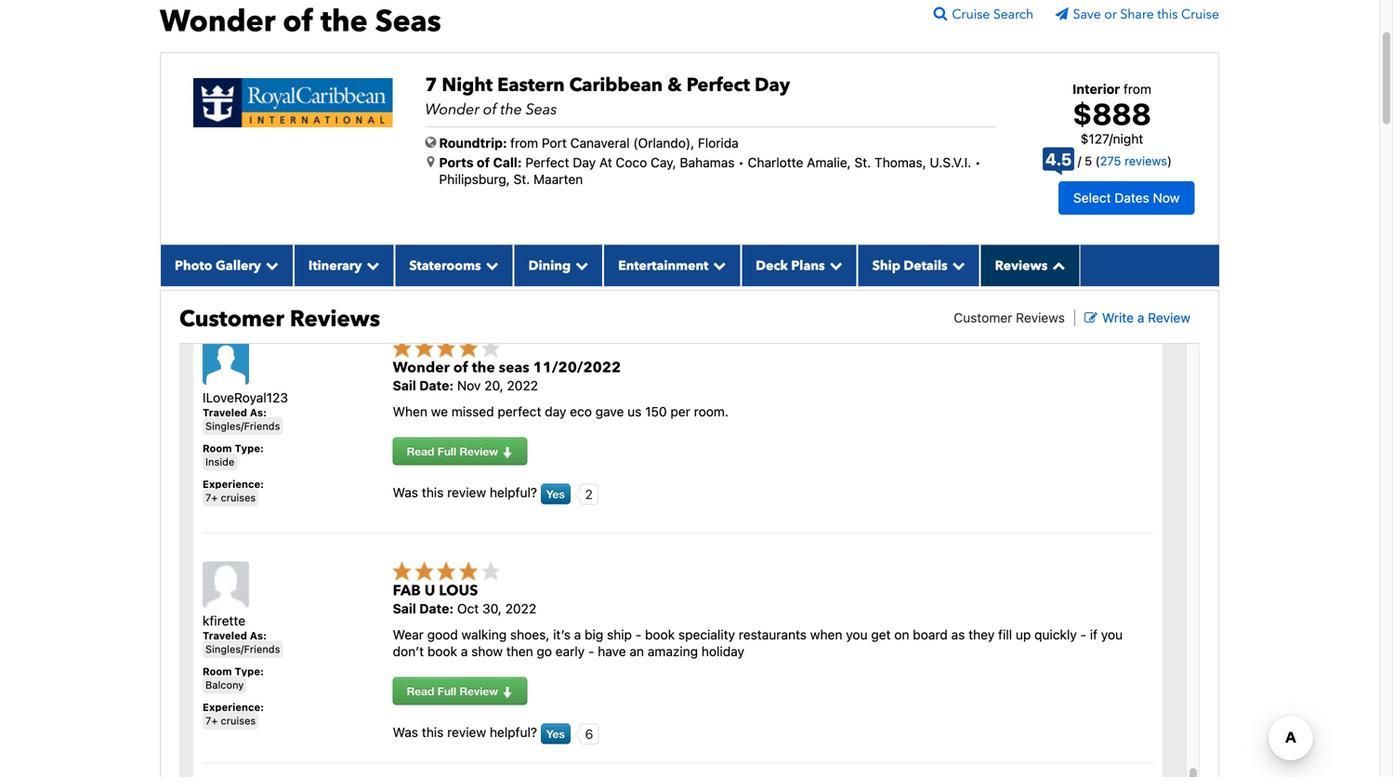 Task type: vqa. For each thing, say whether or not it's contained in the screenshot.
"this" corresponding to FAB U LOUS
yes



Task type: describe. For each thing, give the bounding box(es) containing it.
1 horizontal spatial a
[[574, 627, 581, 642]]

wonder for wonder of the seas
[[160, 2, 276, 42]]

iloveroyal123 image
[[203, 338, 249, 385]]

of for seas
[[453, 357, 468, 378]]

wonder inside 7 night eastern caribbean & perfect day wonder of the seas
[[425, 100, 480, 120]]

interior
[[1073, 81, 1120, 97]]

review for fab u lous
[[460, 685, 498, 698]]

chevron down image for staterooms
[[481, 259, 499, 272]]

1 horizontal spatial book
[[645, 627, 675, 642]]

wonder of the seas 11/20/2022 sail date: nov 20, 2022
[[393, 357, 621, 393]]

perfect
[[498, 404, 542, 419]]

deck plans button
[[741, 245, 858, 286]]

full for of
[[438, 445, 457, 458]]

chevron up image
[[1048, 259, 1066, 272]]

photo gallery
[[175, 257, 261, 275]]

oct
[[457, 601, 479, 616]]

4.5
[[1046, 149, 1072, 169]]

traveled for fab
[[203, 630, 247, 642]]

full for u
[[438, 685, 457, 698]]

save or share this cruise
[[1073, 6, 1220, 23]]

2 you from the left
[[1102, 627, 1123, 642]]

)
[[1168, 154, 1172, 168]]

board
[[913, 627, 948, 642]]

details
[[904, 257, 948, 275]]

shoes,
[[510, 627, 550, 642]]

from for $888
[[1124, 81, 1152, 97]]

1 you from the left
[[846, 627, 868, 642]]

share
[[1121, 6, 1154, 23]]

chevron down image for ship details
[[948, 259, 966, 272]]

eastern
[[497, 73, 565, 98]]

then
[[506, 644, 533, 659]]

perfect inside ports of call: perfect day at coco cay, bahamas • charlotte amalie, st. thomas, u.s.v.i. • philipsburg, st. maarten
[[526, 155, 569, 170]]

photo gallery button
[[160, 245, 294, 286]]

as: for wonder of the seas 11/20/2022
[[250, 407, 267, 419]]

as
[[952, 627, 965, 642]]

1 horizontal spatial -
[[636, 627, 642, 642]]

$888
[[1073, 96, 1152, 132]]

fill
[[999, 627, 1013, 642]]

0 horizontal spatial book
[[428, 644, 457, 659]]

&
[[668, 73, 682, 98]]

cruise search link
[[934, 6, 1052, 23]]

reviews inside reviews dropdown button
[[995, 257, 1048, 275]]

ports of call: perfect day at coco cay, bahamas • charlotte amalie, st. thomas, u.s.v.i. • philipsburg, st. maarten
[[439, 155, 981, 187]]

chevron down image for deck plans
[[825, 259, 843, 272]]

dates
[[1115, 190, 1150, 205]]

have
[[598, 644, 626, 659]]

read full review button for lous
[[393, 677, 527, 705]]

amalie,
[[807, 155, 851, 170]]

was this review helpful? yes for date:
[[393, 725, 565, 741]]

20,
[[485, 378, 504, 393]]

an
[[630, 644, 644, 659]]

0 vertical spatial a
[[1138, 310, 1145, 325]]

write a review
[[1103, 310, 1191, 325]]

yes for date:
[[546, 728, 565, 741]]

at
[[600, 155, 612, 170]]

itinerary button
[[294, 245, 395, 286]]

dining button
[[514, 245, 604, 286]]

0 horizontal spatial st.
[[514, 172, 530, 187]]

wear good walking shoes, it's a big ship - book speciality restaurants when you get on board as they fill up quickly - if you don't book a show then go early - have an amazing holiday
[[393, 627, 1123, 659]]

helpful? for 11/20/2022
[[490, 485, 537, 500]]

review for wonder of the seas 11/20/2022
[[460, 445, 498, 458]]

2
[[585, 487, 593, 502]]

review for sail
[[447, 725, 486, 740]]

royal caribbean image
[[193, 78, 393, 127]]

coco
[[616, 155, 647, 170]]

staterooms button
[[395, 245, 514, 286]]

date: inside fab u lous sail date: oct 30, 2022
[[419, 601, 454, 616]]

get
[[871, 627, 891, 642]]

or
[[1105, 6, 1117, 23]]

they
[[969, 627, 995, 642]]

1 cruise from the left
[[952, 6, 990, 23]]

up
[[1016, 627, 1031, 642]]

type: for wonder
[[235, 443, 264, 455]]

6
[[585, 727, 593, 742]]

read for wonder
[[407, 445, 435, 458]]

0 horizontal spatial customer reviews
[[179, 304, 380, 335]]

select
[[1074, 190, 1111, 205]]

was this review helpful? yes for 11/20/2022
[[393, 485, 565, 501]]

if
[[1090, 627, 1098, 642]]

iloveroyal123
[[203, 390, 288, 405]]

day
[[545, 404, 567, 419]]

when
[[811, 627, 843, 642]]

of for seas
[[283, 2, 313, 42]]

photo
[[175, 257, 212, 275]]

it's
[[553, 627, 571, 642]]

inside
[[205, 456, 235, 468]]

edit image
[[1085, 311, 1098, 324]]

experience: 7+ cruises for fab
[[203, 702, 264, 727]]

review for seas
[[447, 485, 486, 500]]

missed
[[452, 404, 494, 419]]

charlotte
[[748, 155, 804, 170]]

singles/friends for wonder of the seas 11/20/2022
[[205, 420, 280, 432]]

read full review for of
[[407, 445, 501, 458]]

deck plans
[[756, 257, 825, 275]]

275
[[1100, 154, 1122, 168]]

caribbean
[[570, 73, 663, 98]]

7 night eastern caribbean & perfect day wonder of the seas
[[425, 73, 790, 120]]

night
[[442, 73, 493, 98]]

kfirette
[[203, 613, 246, 628]]

2 • from the left
[[975, 155, 981, 170]]

dining
[[529, 257, 571, 275]]

chevron down image for photo gallery
[[261, 259, 279, 272]]

yes button for date:
[[541, 724, 571, 744]]

deck
[[756, 257, 788, 275]]

fab
[[393, 580, 421, 601]]

wonder of the seas
[[160, 2, 441, 42]]

fab u lous sail date: oct 30, 2022
[[393, 580, 537, 616]]

read for fab
[[407, 685, 435, 698]]

/ inside 4.5 / 5 ( 275 reviews )
[[1078, 154, 1082, 168]]

275 reviews link
[[1100, 154, 1168, 168]]

us
[[628, 404, 642, 419]]

gallery
[[216, 257, 261, 275]]

7
[[425, 73, 437, 98]]

walking
[[462, 627, 507, 642]]

30,
[[483, 601, 502, 616]]

save or share this cruise link
[[1056, 6, 1220, 23]]

read full review button for the
[[393, 437, 527, 465]]



Task type: locate. For each thing, give the bounding box(es) containing it.
singles/friends down iloveroyal123
[[205, 420, 280, 432]]

1 vertical spatial day
[[573, 155, 596, 170]]

2 review from the top
[[447, 725, 486, 740]]

chevron down image inside dining dropdown button
[[571, 259, 589, 272]]

port
[[542, 135, 567, 151]]

2022 up "shoes,"
[[505, 601, 537, 616]]

was down when
[[393, 485, 418, 500]]

chevron down image inside entertainment dropdown button
[[709, 259, 726, 272]]

2 horizontal spatial -
[[1081, 627, 1087, 642]]

seas up 7
[[375, 2, 441, 42]]

2 read full review from the top
[[407, 685, 501, 698]]

0 horizontal spatial customer
[[179, 304, 284, 335]]

1 horizontal spatial perfect
[[687, 73, 750, 98]]

room inside room type: inside
[[203, 443, 232, 455]]

0 vertical spatial read full review
[[407, 445, 501, 458]]

review down missed
[[460, 445, 498, 458]]

reviews left edit image on the top
[[1016, 310, 1065, 325]]

review right the write
[[1148, 310, 1191, 325]]

2 vertical spatial wonder
[[393, 357, 450, 378]]

1 read from the top
[[407, 445, 435, 458]]

you left get
[[846, 627, 868, 642]]

/ left 5
[[1078, 154, 1082, 168]]

1 yes from the top
[[546, 488, 565, 501]]

florida
[[698, 135, 739, 151]]

read full review
[[407, 445, 501, 458], [407, 685, 501, 698]]

sail
[[393, 378, 416, 393], [393, 601, 416, 616]]

chevron down image inside ship details dropdown button
[[948, 259, 966, 272]]

yes left 2
[[546, 488, 565, 501]]

• right 'u.s.v.i.'
[[975, 155, 981, 170]]

chevron down image for dining
[[571, 259, 589, 272]]

type: down iloveroyal123 traveled as: singles/friends
[[235, 443, 264, 455]]

from inside interior from $888 $127 / night
[[1124, 81, 1152, 97]]

150
[[645, 404, 667, 419]]

ship details button
[[858, 245, 980, 286]]

chevron down image for entertainment
[[709, 259, 726, 272]]

0 vertical spatial read
[[407, 445, 435, 458]]

as: down iloveroyal123
[[250, 407, 267, 419]]

chevron down image for itinerary
[[362, 259, 380, 272]]

room inside room type: balcony
[[203, 666, 232, 678]]

1 room from the top
[[203, 443, 232, 455]]

yes button
[[541, 484, 571, 504], [541, 724, 571, 744]]

2 horizontal spatial chevron down image
[[709, 259, 726, 272]]

as: up room type: balcony in the bottom of the page
[[250, 630, 267, 642]]

1 vertical spatial date:
[[419, 601, 454, 616]]

yes left 6
[[546, 728, 565, 741]]

yes button left 2
[[541, 484, 571, 504]]

0 vertical spatial was this review helpful? yes
[[393, 485, 565, 501]]

/ up 4.5 / 5 ( 275 reviews )
[[1110, 131, 1113, 146]]

2022 up perfect on the bottom left of page
[[507, 378, 538, 393]]

when
[[393, 404, 428, 419]]

0 vertical spatial traveled
[[203, 407, 247, 419]]

1 horizontal spatial customer reviews
[[954, 310, 1065, 325]]

1 vertical spatial book
[[428, 644, 457, 659]]

cruises for fab
[[221, 715, 256, 727]]

day up charlotte
[[755, 73, 790, 98]]

1 horizontal spatial customer
[[954, 310, 1013, 325]]

7+ for fab
[[205, 715, 218, 727]]

a
[[1138, 310, 1145, 325], [574, 627, 581, 642], [461, 644, 468, 659]]

room for fab
[[203, 666, 232, 678]]

from
[[1124, 81, 1152, 97], [511, 135, 538, 151]]

this down don't
[[422, 725, 444, 740]]

quickly
[[1035, 627, 1077, 642]]

1 vertical spatial read full review
[[407, 685, 501, 698]]

1 vertical spatial type:
[[235, 666, 264, 678]]

type: inside room type: inside
[[235, 443, 264, 455]]

yes for 11/20/2022
[[546, 488, 565, 501]]

day inside 7 night eastern caribbean & perfect day wonder of the seas
[[755, 73, 790, 98]]

room up balcony
[[203, 666, 232, 678]]

0 horizontal spatial a
[[461, 644, 468, 659]]

this down 'we'
[[422, 485, 444, 500]]

2 yes button from the top
[[541, 724, 571, 744]]

this for fab u lous
[[422, 725, 444, 740]]

0 vertical spatial seas
[[375, 2, 441, 42]]

lous
[[439, 580, 478, 601]]

2 traveled from the top
[[203, 630, 247, 642]]

of down 'night'
[[483, 100, 497, 120]]

0 horizontal spatial cruise
[[952, 6, 990, 23]]

2 read from the top
[[407, 685, 435, 698]]

this for wonder of the seas 11/20/2022
[[422, 485, 444, 500]]

1 date: from the top
[[419, 378, 454, 393]]

of up royal caribbean image
[[283, 2, 313, 42]]

0 horizontal spatial you
[[846, 627, 868, 642]]

1 traveled from the top
[[203, 407, 247, 419]]

now
[[1153, 190, 1180, 205]]

seas
[[499, 357, 530, 378]]

1 vertical spatial read
[[407, 685, 435, 698]]

wonder of the seas main content
[[151, 0, 1229, 777]]

chevron down image left entertainment
[[571, 259, 589, 272]]

1 yes button from the top
[[541, 484, 571, 504]]

read
[[407, 445, 435, 458], [407, 685, 435, 698]]

1 vertical spatial was this review helpful? yes
[[393, 725, 565, 741]]

type: up balcony
[[235, 666, 264, 678]]

- left the if
[[1081, 627, 1087, 642]]

map marker image
[[427, 155, 435, 168]]

of inside wonder of the seas 11/20/2022 sail date: nov 20, 2022
[[453, 357, 468, 378]]

2 singles/friends from the top
[[205, 643, 280, 655]]

2 7+ from the top
[[205, 715, 218, 727]]

0 horizontal spatial seas
[[375, 2, 441, 42]]

sail inside wonder of the seas 11/20/2022 sail date: nov 20, 2022
[[393, 378, 416, 393]]

2 read full review button from the top
[[393, 677, 527, 705]]

chevron down image left itinerary
[[261, 259, 279, 272]]

seas
[[375, 2, 441, 42], [526, 100, 557, 120]]

perfect inside 7 night eastern caribbean & perfect day wonder of the seas
[[687, 73, 750, 98]]

ship
[[607, 627, 632, 642]]

0 vertical spatial 2022
[[507, 378, 538, 393]]

0 horizontal spatial from
[[511, 135, 538, 151]]

day down roundtrip: from port canaveral (orlando), florida
[[573, 155, 596, 170]]

1 review from the top
[[447, 485, 486, 500]]

chevron down image inside staterooms 'dropdown button'
[[481, 259, 499, 272]]

full down good
[[438, 685, 457, 698]]

0 vertical spatial sail
[[393, 378, 416, 393]]

search image
[[934, 6, 952, 21]]

experience: for fab u lous
[[203, 702, 264, 714]]

1 helpful? from the top
[[490, 485, 537, 500]]

0 vertical spatial /
[[1110, 131, 1113, 146]]

speciality
[[679, 627, 735, 642]]

of inside 7 night eastern caribbean & perfect day wonder of the seas
[[483, 100, 497, 120]]

experience: 7+ cruises for wonder
[[203, 478, 264, 504]]

read full review button
[[393, 437, 527, 465], [393, 677, 527, 705]]

1 type: from the top
[[235, 443, 264, 455]]

1 vertical spatial yes
[[546, 728, 565, 741]]

write a review link
[[1085, 310, 1191, 325]]

a left show on the bottom of page
[[461, 644, 468, 659]]

1 horizontal spatial day
[[755, 73, 790, 98]]

date: up 'we'
[[419, 378, 454, 393]]

good
[[427, 627, 458, 642]]

singles/friends up room type: balcony in the bottom of the page
[[205, 643, 280, 655]]

seas inside 7 night eastern caribbean & perfect day wonder of the seas
[[526, 100, 557, 120]]

amazing
[[648, 644, 698, 659]]

1 vertical spatial review
[[447, 725, 486, 740]]

1 vertical spatial 7+
[[205, 715, 218, 727]]

2 chevron down image from the left
[[571, 259, 589, 272]]

2 experience: from the top
[[203, 702, 264, 714]]

entertainment button
[[604, 245, 741, 286]]

cruise right share
[[1182, 6, 1220, 23]]

date: inside wonder of the seas 11/20/2022 sail date: nov 20, 2022
[[419, 378, 454, 393]]

cruises down inside
[[221, 492, 256, 504]]

0 vertical spatial yes button
[[541, 484, 571, 504]]

sail inside fab u lous sail date: oct 30, 2022
[[393, 601, 416, 616]]

experience: 7+ cruises down balcony
[[203, 702, 264, 727]]

was this review helpful? yes down missed
[[393, 485, 565, 501]]

don't
[[393, 644, 424, 659]]

2 yes from the top
[[546, 728, 565, 741]]

2 horizontal spatial a
[[1138, 310, 1145, 325]]

maarten
[[534, 172, 583, 187]]

0 horizontal spatial -
[[588, 644, 594, 659]]

1 vertical spatial as:
[[250, 630, 267, 642]]

1 full from the top
[[438, 445, 457, 458]]

from up call: in the top of the page
[[511, 135, 538, 151]]

cruises for wonder
[[221, 492, 256, 504]]

1 horizontal spatial cruise
[[1182, 6, 1220, 23]]

globe image
[[425, 136, 436, 149]]

singles/friends for fab u lous
[[205, 643, 280, 655]]

3 chevron down image from the left
[[825, 259, 843, 272]]

we
[[431, 404, 448, 419]]

customer reviews down gallery
[[179, 304, 380, 335]]

st.
[[855, 155, 871, 170], [514, 172, 530, 187]]

4 chevron down image from the left
[[948, 259, 966, 272]]

bahamas
[[680, 155, 735, 170]]

0 vertical spatial date:
[[419, 378, 454, 393]]

cruise left search at the top right of page
[[952, 6, 990, 23]]

0 horizontal spatial chevron down image
[[261, 259, 279, 272]]

review
[[1148, 310, 1191, 325], [460, 445, 498, 458], [460, 685, 498, 698]]

2 horizontal spatial the
[[501, 100, 522, 120]]

1 vertical spatial room
[[203, 666, 232, 678]]

iloveroyal123 traveled as: singles/friends
[[203, 390, 288, 432]]

read full review down show on the bottom of page
[[407, 685, 501, 698]]

2 as: from the top
[[250, 630, 267, 642]]

0 vertical spatial the
[[321, 2, 368, 42]]

1 read full review button from the top
[[393, 437, 527, 465]]

holiday
[[702, 644, 745, 659]]

the for seas
[[321, 2, 368, 42]]

/
[[1110, 131, 1113, 146], [1078, 154, 1082, 168]]

helpful? for date:
[[490, 725, 537, 740]]

- down "big"
[[588, 644, 594, 659]]

review down show on the bottom of page
[[447, 725, 486, 740]]

perfect right &
[[687, 73, 750, 98]]

0 horizontal spatial day
[[573, 155, 596, 170]]

read full review for u
[[407, 685, 501, 698]]

was down don't
[[393, 725, 418, 740]]

7+ down balcony
[[205, 715, 218, 727]]

1 vertical spatial cruises
[[221, 715, 256, 727]]

1 vertical spatial was
[[393, 725, 418, 740]]

1 vertical spatial st.
[[514, 172, 530, 187]]

7+ down inside
[[205, 492, 218, 504]]

customer up the 'iloveroyal123' image
[[179, 304, 284, 335]]

chevron down image inside deck plans dropdown button
[[825, 259, 843, 272]]

read down don't
[[407, 685, 435, 698]]

2 chevron down image from the left
[[362, 259, 380, 272]]

1 vertical spatial 2022
[[505, 601, 537, 616]]

0 vertical spatial as:
[[250, 407, 267, 419]]

u.s.v.i.
[[930, 155, 972, 170]]

type: for fab
[[235, 666, 264, 678]]

chevron down image left dining
[[481, 259, 499, 272]]

1 vertical spatial traveled
[[203, 630, 247, 642]]

1 experience: 7+ cruises from the top
[[203, 478, 264, 504]]

cruise search
[[952, 6, 1034, 23]]

balcony
[[205, 679, 244, 691]]

2 helpful? from the top
[[490, 725, 537, 740]]

1 vertical spatial yes button
[[541, 724, 571, 744]]

$127
[[1081, 131, 1110, 146]]

you right the if
[[1102, 627, 1123, 642]]

0 vertical spatial st.
[[855, 155, 871, 170]]

traveled down kfirette
[[203, 630, 247, 642]]

room for wonder
[[203, 443, 232, 455]]

chevron down image right ship
[[948, 259, 966, 272]]

0 vertical spatial day
[[755, 73, 790, 98]]

2 cruise from the left
[[1182, 6, 1220, 23]]

per
[[671, 404, 691, 419]]

1 vertical spatial sail
[[393, 601, 416, 616]]

1 read full review from the top
[[407, 445, 501, 458]]

experience: down inside
[[203, 478, 264, 491]]

1 chevron down image from the left
[[481, 259, 499, 272]]

1 vertical spatial read full review button
[[393, 677, 527, 705]]

0 horizontal spatial •
[[738, 155, 744, 170]]

roundtrip:
[[439, 135, 507, 151]]

seas down eastern
[[526, 100, 557, 120]]

book down good
[[428, 644, 457, 659]]

customer reviews link
[[954, 310, 1065, 325]]

1 horizontal spatial from
[[1124, 81, 1152, 97]]

chevron down image
[[481, 259, 499, 272], [571, 259, 589, 272], [825, 259, 843, 272], [948, 259, 966, 272]]

2 was from the top
[[393, 725, 418, 740]]

read full review button down show on the bottom of page
[[393, 677, 527, 705]]

was for wonder
[[393, 485, 418, 500]]

0 vertical spatial wonder
[[160, 2, 276, 42]]

yes button left 6
[[541, 724, 571, 744]]

1 vertical spatial review
[[460, 445, 498, 458]]

call:
[[493, 155, 522, 170]]

from right interior
[[1124, 81, 1152, 97]]

1 vertical spatial /
[[1078, 154, 1082, 168]]

write
[[1103, 310, 1134, 325]]

plans
[[791, 257, 825, 275]]

reviews button
[[980, 245, 1081, 286]]

was for fab
[[393, 725, 418, 740]]

of inside ports of call: perfect day at coco cay, bahamas • charlotte amalie, st. thomas, u.s.v.i. • philipsburg, st. maarten
[[477, 155, 490, 170]]

0 vertical spatial helpful?
[[490, 485, 537, 500]]

1 singles/friends from the top
[[205, 420, 280, 432]]

1 horizontal spatial chevron down image
[[362, 259, 380, 272]]

2 vertical spatial this
[[422, 725, 444, 740]]

experience: 7+ cruises down inside
[[203, 478, 264, 504]]

traveled inside kfirette traveled as: singles/friends
[[203, 630, 247, 642]]

singles/friends inside iloveroyal123 traveled as: singles/friends
[[205, 420, 280, 432]]

4.5 / 5 ( 275 reviews )
[[1046, 149, 1172, 169]]

• down florida at the top right of page
[[738, 155, 744, 170]]

as: for fab u lous
[[250, 630, 267, 642]]

2022 inside fab u lous sail date: oct 30, 2022
[[505, 601, 537, 616]]

cruises down balcony
[[221, 715, 256, 727]]

customer reviews down reviews dropdown button
[[954, 310, 1065, 325]]

1 vertical spatial seas
[[526, 100, 557, 120]]

as: inside kfirette traveled as: singles/friends
[[250, 630, 267, 642]]

2 vertical spatial the
[[472, 357, 495, 378]]

was this review helpful? yes down show on the bottom of page
[[393, 725, 565, 741]]

thomas,
[[875, 155, 927, 170]]

wonder for wonder of the seas 11/20/2022 sail date: nov 20, 2022
[[393, 357, 450, 378]]

wonder inside wonder of the seas 11/20/2022 sail date: nov 20, 2022
[[393, 357, 450, 378]]

1 • from the left
[[738, 155, 744, 170]]

3 chevron down image from the left
[[709, 259, 726, 272]]

ports
[[439, 155, 474, 170]]

1 vertical spatial the
[[501, 100, 522, 120]]

1 vertical spatial this
[[422, 485, 444, 500]]

2 experience: 7+ cruises from the top
[[203, 702, 264, 727]]

experience: for wonder of the seas 11/20/2022
[[203, 478, 264, 491]]

read full review button down missed
[[393, 437, 527, 465]]

chevron down image
[[261, 259, 279, 272], [362, 259, 380, 272], [709, 259, 726, 272]]

0 vertical spatial yes
[[546, 488, 565, 501]]

the inside 7 night eastern caribbean & perfect day wonder of the seas
[[501, 100, 522, 120]]

experience: down balcony
[[203, 702, 264, 714]]

room up inside
[[203, 443, 232, 455]]

0 vertical spatial experience: 7+ cruises
[[203, 478, 264, 504]]

•
[[738, 155, 744, 170], [975, 155, 981, 170]]

chevron down image left deck
[[709, 259, 726, 272]]

0 vertical spatial book
[[645, 627, 675, 642]]

1 was this review helpful? yes from the top
[[393, 485, 565, 501]]

0 vertical spatial 7+
[[205, 492, 218, 504]]

1 cruises from the top
[[221, 492, 256, 504]]

1 vertical spatial experience:
[[203, 702, 264, 714]]

a right it's at the bottom left
[[574, 627, 581, 642]]

of for perfect
[[477, 155, 490, 170]]

0 vertical spatial from
[[1124, 81, 1152, 97]]

-
[[636, 627, 642, 642], [1081, 627, 1087, 642], [588, 644, 594, 659]]

cruise
[[952, 6, 990, 23], [1182, 6, 1220, 23]]

from for port
[[511, 135, 538, 151]]

2 was this review helpful? yes from the top
[[393, 725, 565, 741]]

0 vertical spatial type:
[[235, 443, 264, 455]]

/ inside interior from $888 $127 / night
[[1110, 131, 1113, 146]]

room type: balcony
[[203, 666, 264, 691]]

1 horizontal spatial st.
[[855, 155, 871, 170]]

1 vertical spatial helpful?
[[490, 725, 537, 740]]

chevron down image inside photo gallery dropdown button
[[261, 259, 279, 272]]

2 vertical spatial a
[[461, 644, 468, 659]]

0 vertical spatial review
[[447, 485, 486, 500]]

full down 'we'
[[438, 445, 457, 458]]

day inside ports of call: perfect day at coco cay, bahamas • charlotte amalie, st. thomas, u.s.v.i. • philipsburg, st. maarten
[[573, 155, 596, 170]]

traveled down iloveroyal123
[[203, 407, 247, 419]]

0 vertical spatial singles/friends
[[205, 420, 280, 432]]

1 horizontal spatial the
[[472, 357, 495, 378]]

(
[[1096, 154, 1100, 168]]

this
[[1158, 6, 1178, 23], [422, 485, 444, 500], [422, 725, 444, 740]]

chevron down image left ship
[[825, 259, 843, 272]]

0 vertical spatial cruises
[[221, 492, 256, 504]]

type: inside room type: balcony
[[235, 666, 264, 678]]

0 vertical spatial review
[[1148, 310, 1191, 325]]

select          dates now
[[1074, 190, 1180, 205]]

2 cruises from the top
[[221, 715, 256, 727]]

1 was from the top
[[393, 485, 418, 500]]

- up 'an'
[[636, 627, 642, 642]]

traveled
[[203, 407, 247, 419], [203, 630, 247, 642]]

2 date: from the top
[[419, 601, 454, 616]]

sail up wear
[[393, 601, 416, 616]]

entertainment
[[618, 257, 709, 275]]

on
[[895, 627, 910, 642]]

1 horizontal spatial /
[[1110, 131, 1113, 146]]

the inside wonder of the seas 11/20/2022 sail date: nov 20, 2022
[[472, 357, 495, 378]]

1 vertical spatial a
[[574, 627, 581, 642]]

perfect up maarten
[[526, 155, 569, 170]]

0 horizontal spatial perfect
[[526, 155, 569, 170]]

select          dates now link
[[1059, 181, 1195, 215]]

was
[[393, 485, 418, 500], [393, 725, 418, 740]]

1 vertical spatial perfect
[[526, 155, 569, 170]]

2 sail from the top
[[393, 601, 416, 616]]

1 chevron down image from the left
[[261, 259, 279, 272]]

experience:
[[203, 478, 264, 491], [203, 702, 264, 714]]

2022 inside wonder of the seas 11/20/2022 sail date: nov 20, 2022
[[507, 378, 538, 393]]

review
[[447, 485, 486, 500], [447, 725, 486, 740]]

interior from $888 $127 / night
[[1073, 81, 1152, 146]]

review down missed
[[447, 485, 486, 500]]

1 vertical spatial experience: 7+ cruises
[[203, 702, 264, 727]]

1 horizontal spatial •
[[975, 155, 981, 170]]

when we missed perfect day eco gave us 150 per room.
[[393, 404, 729, 419]]

0 vertical spatial was
[[393, 485, 418, 500]]

a right the write
[[1138, 310, 1145, 325]]

sail up when
[[393, 378, 416, 393]]

traveled inside iloveroyal123 traveled as: singles/friends
[[203, 407, 247, 419]]

0 vertical spatial this
[[1158, 6, 1178, 23]]

restaurants
[[739, 627, 807, 642]]

0 horizontal spatial /
[[1078, 154, 1082, 168]]

this right share
[[1158, 6, 1178, 23]]

st. down call: in the top of the page
[[514, 172, 530, 187]]

date: up good
[[419, 601, 454, 616]]

the for seas
[[472, 357, 495, 378]]

1 experience: from the top
[[203, 478, 264, 491]]

read full review down 'we'
[[407, 445, 501, 458]]

helpful? left 6
[[490, 725, 537, 740]]

experience: 7+ cruises
[[203, 478, 264, 504], [203, 702, 264, 727]]

customer down reviews dropdown button
[[954, 310, 1013, 325]]

read down when
[[407, 445, 435, 458]]

helpful? left 2
[[490, 485, 537, 500]]

kfirette image
[[203, 561, 249, 608]]

of left 20,
[[453, 357, 468, 378]]

chevron down image inside itinerary dropdown button
[[362, 259, 380, 272]]

yes button for 11/20/2022
[[541, 484, 571, 504]]

as: inside iloveroyal123 traveled as: singles/friends
[[250, 407, 267, 419]]

7+ for wonder
[[205, 492, 218, 504]]

2 room from the top
[[203, 666, 232, 678]]

0 vertical spatial read full review button
[[393, 437, 527, 465]]

2 full from the top
[[438, 685, 457, 698]]

(orlando),
[[633, 135, 695, 151]]

itinerary
[[309, 257, 362, 275]]

traveled for wonder
[[203, 407, 247, 419]]

reviews up customer reviews link
[[995, 257, 1048, 275]]

st. right amalie,
[[855, 155, 871, 170]]

canaveral
[[570, 135, 630, 151]]

nov
[[457, 378, 481, 393]]

1 vertical spatial singles/friends
[[205, 643, 280, 655]]

singles/friends inside kfirette traveled as: singles/friends
[[205, 643, 280, 655]]

1 vertical spatial wonder
[[425, 100, 480, 120]]

staterooms
[[409, 257, 481, 275]]

paper plane image
[[1056, 8, 1073, 21]]

of up philipsburg,
[[477, 155, 490, 170]]

book up the amazing
[[645, 627, 675, 642]]

1 horizontal spatial you
[[1102, 627, 1123, 642]]

1 as: from the top
[[250, 407, 267, 419]]

gave
[[596, 404, 624, 419]]

1 sail from the top
[[393, 378, 416, 393]]

reviews down itinerary
[[290, 304, 380, 335]]

eco
[[570, 404, 592, 419]]

review down show on the bottom of page
[[460, 685, 498, 698]]

chevron down image left staterooms
[[362, 259, 380, 272]]

1 7+ from the top
[[205, 492, 218, 504]]

0 vertical spatial room
[[203, 443, 232, 455]]

2 type: from the top
[[235, 666, 264, 678]]



